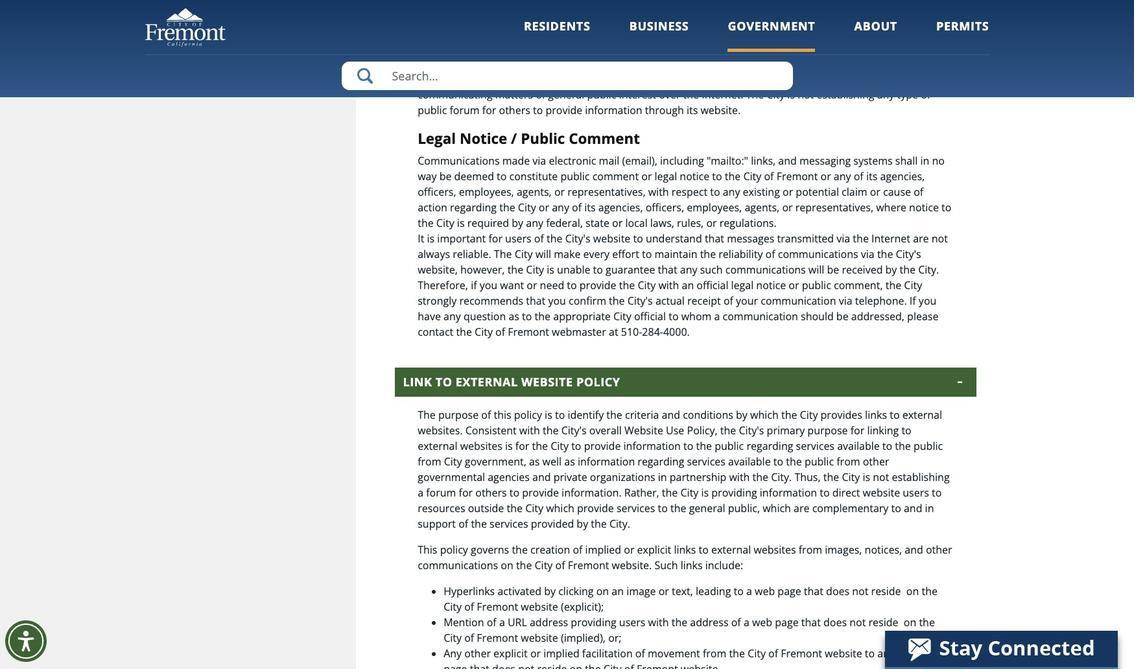 Task type: describe. For each thing, give the bounding box(es) containing it.
about
[[855, 18, 898, 34]]

provide down "information."
[[577, 501, 614, 516]]

recommends
[[460, 294, 524, 308]]

exclusive
[[461, 46, 527, 66]]

contact
[[418, 325, 454, 340]]

url
[[508, 615, 527, 630]]

server.
[[644, 21, 677, 35]]

use
[[713, 72, 730, 86]]

by right required
[[512, 216, 524, 231]]

business
[[630, 18, 689, 34]]

or up transmitted
[[783, 201, 793, 215]]

or up reside
[[531, 647, 541, 661]]

external inside the this policy governs the creation of implied or explicit links to external websites from images, notices, and other communications on the city of fremont website. such links include:
[[712, 543, 751, 557]]

0 horizontal spatial notice
[[680, 170, 710, 184]]

(implied),
[[561, 631, 606, 645]]

mention
[[444, 615, 484, 630]]

as inside legal notice / public comment communications made via electronic mail (email), including "mailto:" links, and messaging systems shall in no way be deemed to constitute public comment or legal notice to the city of fremont or any of its agencies, officers, employees, agents, or representatives, with respect to any existing or potential claim or cause of action regarding the city or any of its agencies, officers, employees, agents, or representatives, where notice to the city is required by any federal, state or local laws, rules, or regulations. it is important for users of the city's website to understand that messages transmitted via the internet are not always reliable. the city will make every effort to maintain the reliability of communications via the city's website, however, the city is unable to guarantee that any such communications will be received by the city. therefore, if you want or need to provide the city with an official legal notice or public comment, the city strongly recommends that you confirm the city's actual receipt of your communication via telephone. if you have any question as to the appropriate city official to whom a communication should be addressed, please contact the city of fremont webmaster at 510-284-4000.
[[509, 310, 520, 324]]

organizations
[[590, 470, 656, 484]]

every
[[584, 247, 610, 262]]

0 vertical spatial communications
[[778, 247, 859, 262]]

with left respect
[[648, 185, 669, 199]]

well
[[543, 455, 562, 469]]

text,
[[672, 584, 693, 599]]

want
[[500, 279, 524, 293]]

city inside b) distribute the city's web content, and c) "mirror" the city's information on a non-city server.
[[623, 21, 641, 35]]

receipt
[[688, 294, 721, 308]]

0 vertical spatial does
[[826, 584, 850, 599]]

which up primary
[[751, 408, 779, 422]]

website down activated
[[521, 600, 558, 614]]

Search text field
[[342, 62, 793, 90]]

which right public,
[[763, 501, 791, 516]]

if
[[471, 279, 477, 293]]

1 vertical spatial communications
[[726, 263, 806, 277]]

governs
[[471, 543, 509, 557]]

claim
[[842, 185, 868, 199]]

any down strongly
[[444, 310, 461, 324]]

website. inside the this policy governs the creation of implied or explicit links to external websites from images, notices, and other communications on the city of fremont website. such links include:
[[612, 558, 652, 573]]

users inside hyperlinks activated by clicking on an image or text, leading to a web page that does not reside  on the city of fremont website (explicit); mention of a url address providing users with the address of a web page that does not reside  on the city of fremont website (implied), or; any other explicit or implied facilitation of movement from the city of fremont website to another web page that does not reside on the city of fremont website.
[[619, 615, 646, 630]]

any left existing
[[723, 185, 740, 199]]

other inside the purpose of this policy is to identify the criteria and conditions by which the city provides links to external websites. consistent with the city's overall website use policy, the city's primary purpose for linking to external websites is for the city to provide information to the public regarding services available to the public from city government, as well as information regarding services available to the public from other governmental agencies and private organizations in partnership with the city. thus, the city is not establishing a forum for others to provide information. rather, the city is providing information to direct website users to resources outside the city which provide services to the general public, which are complementary to and in support of the services provided by the city.
[[863, 455, 890, 469]]

website inside city's exclusive use of the website the city of fremont's website is maintained for the exclusive use and control of the city of fremont in communicating matters of general public interest over the internet. the city is not establishing any type of public forum for others to provide information through its website.
[[608, 46, 667, 66]]

1 vertical spatial agents,
[[745, 201, 780, 215]]

the purpose of this policy is to identify the criteria and conditions by which the city provides links to external websites. consistent with the city's overall website use policy, the city's primary purpose for linking to external websites is for the city to provide information to the public regarding services available to the public from city government, as well as information regarding services available to the public from other governmental agencies and private organizations in partnership with the city. thus, the city is not establishing a forum for others to provide information. rather, the city is providing information to direct website users to resources outside the city which provide services to the general public, which are complementary to and in support of the services provided by the city.
[[418, 408, 950, 531]]

state
[[586, 216, 610, 231]]

fremont's
[[472, 72, 520, 86]]

2 vertical spatial page
[[444, 662, 467, 669]]

on inside the this policy governs the creation of implied or explicit links to external websites from images, notices, and other communications on the city of fremont website. such links include:
[[501, 558, 514, 573]]

implied inside the this policy governs the creation of implied or explicit links to external websites from images, notices, and other communications on the city of fremont website. such links include:
[[585, 543, 621, 557]]

please
[[908, 310, 939, 324]]

creation
[[531, 543, 570, 557]]

if
[[910, 294, 916, 308]]

for down provides
[[851, 423, 865, 438]]

reliability
[[719, 247, 763, 262]]

always
[[418, 247, 450, 262]]

resources
[[418, 501, 465, 516]]

is down partnership
[[702, 486, 709, 500]]

and inside the this policy governs the creation of implied or explicit links to external websites from images, notices, and other communications on the city of fremont website. such links include:
[[905, 543, 924, 557]]

is left identify
[[545, 408, 553, 422]]

rules,
[[677, 216, 704, 231]]

2 vertical spatial its
[[585, 201, 596, 215]]

such
[[655, 558, 678, 573]]

and right criteria
[[662, 408, 680, 422]]

0 horizontal spatial representatives,
[[568, 185, 646, 199]]

others inside the purpose of this policy is to identify the criteria and conditions by which the city provides links to external websites. consistent with the city's overall website use policy, the city's primary purpose for linking to external websites is for the city to provide information to the public regarding services available to the public from city government, as well as information regarding services available to the public from other governmental agencies and private organizations in partnership with the city. thus, the city is not establishing a forum for others to provide information. rather, the city is providing information to direct website users to resources outside the city which provide services to the general public, which are complementary to and in support of the services provided by the city.
[[476, 486, 507, 500]]

for up interest
[[631, 72, 645, 86]]

strongly
[[418, 294, 457, 308]]

matters
[[495, 87, 533, 102]]

comment
[[569, 128, 640, 148]]

1 vertical spatial does
[[824, 615, 847, 630]]

2 vertical spatial notice
[[757, 279, 786, 293]]

0 horizontal spatial official
[[634, 310, 666, 324]]

1 horizontal spatial you
[[548, 294, 566, 308]]

not inside legal notice / public comment communications made via electronic mail (email), including "mailto:" links, and messaging systems shall in no way be deemed to constitute public comment or legal notice to the city of fremont or any of its agencies, officers, employees, agents, or representatives, with respect to any existing or potential claim or cause of action regarding the city or any of its agencies, officers, employees, agents, or representatives, where notice to the city is required by any federal, state or local laws, rules, or regulations. it is important for users of the city's website to understand that messages transmitted via the internet are not always reliable. the city will make every effort to maintain the reliability of communications via the city's website, however, the city is unable to guarantee that any such communications will be received by the city. therefore, if you want or need to provide the city with an official legal notice or public comment, the city strongly recommends that you confirm the city's actual receipt of your communication via telephone. if you have any question as to the appropriate city official to whom a communication should be addressed, please contact the city of fremont webmaster at 510-284-4000.
[[932, 232, 948, 246]]

this
[[494, 408, 512, 422]]

other inside hyperlinks activated by clicking on an image or text, leading to a web page that does not reside  on the city of fremont website (explicit); mention of a url address providing users with the address of a web page that does not reside  on the city of fremont website (implied), or; any other explicit or implied facilitation of movement from the city of fremont website to another web page that does not reside on the city of fremont website.
[[465, 647, 491, 661]]

the inside legal notice / public comment communications made via electronic mail (email), including "mailto:" links, and messaging systems shall in no way be deemed to constitute public comment or legal notice to the city of fremont or any of its agencies, officers, employees, agents, or representatives, with respect to any existing or potential claim or cause of action regarding the city or any of its agencies, officers, employees, agents, or representatives, where notice to the city is required by any federal, state or local laws, rules, or regulations. it is important for users of the city's website to understand that messages transmitted via the internet are not always reliable. the city will make every effort to maintain the reliability of communications via the city's website, however, the city is unable to guarantee that any such communications will be received by the city. therefore, if you want or need to provide the city with an official legal notice or public comment, the city strongly recommends that you confirm the city's actual receipt of your communication via telephone. if you have any question as to the appropriate city official to whom a communication should be addressed, please contact the city of fremont webmaster at 510-284-4000.
[[494, 247, 512, 262]]

content,
[[549, 5, 589, 20]]

or right want
[[527, 279, 537, 293]]

electronic
[[549, 154, 596, 168]]

by right conditions
[[736, 408, 748, 422]]

confirm
[[569, 294, 606, 308]]

any left federal,
[[526, 216, 544, 231]]

use inside city's exclusive use of the website the city of fremont's website is maintained for the exclusive use and control of the city of fremont in communicating matters of general public interest over the internet. the city is not establishing any type of public forum for others to provide information through its website.
[[531, 46, 558, 66]]

from up direct on the bottom of the page
[[837, 455, 860, 469]]

this policy governs the creation of implied or explicit links to external websites from images, notices, and other communications on the city of fremont website. such links include:
[[418, 543, 953, 573]]

or up federal,
[[539, 201, 549, 215]]

a inside b) distribute the city's web content, and c) "mirror" the city's information on a non-city server.
[[593, 21, 598, 35]]

information.
[[562, 486, 622, 500]]

not inside the purpose of this policy is to identify the criteria and conditions by which the city provides links to external websites. consistent with the city's overall website use policy, the city's primary purpose for linking to external websites is for the city to provide information to the public regarding services available to the public from city government, as well as information regarding services available to the public from other governmental agencies and private organizations in partnership with the city. thus, the city is not establishing a forum for others to provide information. rather, the city is providing information to direct website users to resources outside the city which provide services to the general public, which are complementary to and in support of the services provided by the city.
[[873, 470, 890, 484]]

at
[[609, 325, 619, 340]]

or left text, at the bottom of the page
[[659, 584, 669, 599]]

with right consistent
[[519, 423, 540, 438]]

services down rather,
[[617, 501, 655, 516]]

constitute
[[510, 170, 558, 184]]

1 vertical spatial links
[[674, 543, 696, 557]]

0 vertical spatial external
[[903, 408, 943, 422]]

maintain
[[655, 247, 698, 262]]

from inside hyperlinks activated by clicking on an image or text, leading to a web page that does not reside  on the city of fremont website (explicit); mention of a url address providing users with the address of a web page that does not reside  on the city of fremont website (implied), or; any other explicit or implied facilitation of movement from the city of fremont website to another web page that does not reside on the city of fremont website.
[[703, 647, 727, 661]]

fremont inside city's exclusive use of the website the city of fremont's website is maintained for the exclusive use and control of the city of fremont in communicating matters of general public interest over the internet. the city is not establishing any type of public forum for others to provide information through its website.
[[855, 72, 896, 86]]

"mailto:"
[[707, 154, 749, 168]]

2 address from the left
[[690, 615, 729, 630]]

government,
[[465, 455, 527, 469]]

by right provided at the bottom
[[577, 517, 588, 531]]

image
[[627, 584, 656, 599]]

and inside b) distribute the city's web content, and c) "mirror" the city's information on a non-city server.
[[591, 5, 610, 20]]

284-
[[642, 325, 664, 340]]

for up government,
[[516, 439, 530, 453]]

and right complementary
[[904, 501, 923, 516]]

1 horizontal spatial officers,
[[646, 201, 684, 215]]

city inside the this policy governs the creation of implied or explicit links to external websites from images, notices, and other communications on the city of fremont website. such links include:
[[535, 558, 553, 573]]

interest
[[619, 87, 656, 102]]

1 vertical spatial legal
[[731, 279, 754, 293]]

provide inside legal notice / public comment communications made via electronic mail (email), including "mailto:" links, and messaging systems shall in no way be deemed to constitute public comment or legal notice to the city of fremont or any of its agencies, officers, employees, agents, or representatives, with respect to any existing or potential claim or cause of action regarding the city or any of its agencies, officers, employees, agents, or representatives, where notice to the city is required by any federal, state or local laws, rules, or regulations. it is important for users of the city's website to understand that messages transmitted via the internet are not always reliable. the city will make every effort to maintain the reliability of communications via the city's website, however, the city is unable to guarantee that any such communications will be received by the city. therefore, if you want or need to provide the city with an official legal notice or public comment, the city strongly recommends that you confirm the city's actual receipt of your communication via telephone. if you have any question as to the appropriate city official to whom a communication should be addressed, please contact the city of fremont webmaster at 510-284-4000.
[[580, 279, 617, 293]]

deemed
[[454, 170, 494, 184]]

b) distribute the city's web content, and c) "mirror" the city's information on a non-city server.
[[418, 5, 677, 35]]

permits
[[937, 18, 990, 34]]

identify
[[568, 408, 604, 422]]

comment
[[593, 170, 639, 184]]

1 vertical spatial its
[[867, 170, 878, 184]]

any down maintain
[[680, 263, 698, 277]]

effort
[[612, 247, 639, 262]]

received
[[842, 263, 883, 277]]

services up thus,
[[796, 439, 835, 453]]

laws,
[[650, 216, 675, 231]]

it
[[418, 232, 424, 246]]

support
[[418, 517, 456, 531]]

information up organizations
[[578, 455, 635, 469]]

0 horizontal spatial purpose
[[438, 408, 479, 422]]

required
[[467, 216, 509, 231]]

or inside the this policy governs the creation of implied or explicit links to external websites from images, notices, and other communications on the city of fremont website. such links include:
[[624, 543, 635, 557]]

any up federal,
[[552, 201, 569, 215]]

providing inside hyperlinks activated by clicking on an image or text, leading to a web page that does not reside  on the city of fremont website (explicit); mention of a url address providing users with the address of a web page that does not reside  on the city of fremont website (implied), or; any other explicit or implied facilitation of movement from the city of fremont website to another web page that does not reside on the city of fremont website.
[[571, 615, 617, 630]]

links inside the purpose of this policy is to identify the criteria and conditions by which the city provides links to external websites. consistent with the city's overall website use policy, the city's primary purpose for linking to external websites is for the city to provide information to the public regarding services available to the public from city government, as well as information regarding services available to the public from other governmental agencies and private organizations in partnership with the city. thus, the city is not establishing a forum for others to provide information. rather, the city is providing information to direct website users to resources outside the city which provide services to the general public, which are complementary to and in support of the services provided by the city.
[[865, 408, 887, 422]]

1 horizontal spatial regarding
[[638, 455, 685, 469]]

website left another
[[825, 647, 862, 661]]

thus,
[[795, 470, 821, 484]]

in inside legal notice / public comment communications made via electronic mail (email), including "mailto:" links, and messaging systems shall in no way be deemed to constitute public comment or legal notice to the city of fremont or any of its agencies, officers, employees, agents, or representatives, with respect to any existing or potential claim or cause of action regarding the city or any of its agencies, officers, employees, agents, or representatives, where notice to the city is required by any federal, state or local laws, rules, or regulations. it is important for users of the city's website to understand that messages transmitted via the internet are not always reliable. the city will make every effort to maintain the reliability of communications via the city's website, however, the city is unable to guarantee that any such communications will be received by the city. therefore, if you want or need to provide the city with an official legal notice or public comment, the city strongly recommends that you confirm the city's actual receipt of your communication via telephone. if you have any question as to the appropriate city official to whom a communication should be addressed, please contact the city of fremont webmaster at 510-284-4000.
[[921, 154, 930, 168]]

policy,
[[687, 423, 718, 438]]

which up provided at the bottom
[[546, 501, 575, 516]]

b)
[[418, 5, 427, 20]]

provided
[[531, 517, 574, 531]]

web inside b) distribute the city's web content, and c) "mirror" the city's information on a non-city server.
[[526, 5, 546, 20]]

0 horizontal spatial officers,
[[418, 185, 456, 199]]

fremont inside the this policy governs the creation of implied or explicit links to external websites from images, notices, and other communications on the city of fremont website. such links include:
[[568, 558, 609, 573]]

from inside the this policy governs the creation of implied or explicit links to external websites from images, notices, and other communications on the city of fremont website. such links include:
[[799, 543, 823, 557]]

general inside the purpose of this policy is to identify the criteria and conditions by which the city provides links to external websites. consistent with the city's overall website use policy, the city's primary purpose for linking to external websites is for the city to provide information to the public regarding services available to the public from city government, as well as information regarding services available to the public from other governmental agencies and private organizations in partnership with the city. thus, the city is not establishing a forum for others to provide information. rather, the city is providing information to direct website users to resources outside the city which provide services to the general public, which are complementary to and in support of the services provided by the city.
[[689, 501, 726, 516]]

to inside the this policy governs the creation of implied or explicit links to external websites from images, notices, and other communications on the city of fremont website. such links include:
[[699, 543, 709, 557]]

type
[[897, 87, 919, 102]]

provide down overall
[[584, 439, 621, 453]]

its inside city's exclusive use of the website the city of fremont's website is maintained for the exclusive use and control of the city of fremont in communicating matters of general public interest over the internet. the city is not establishing any type of public forum for others to provide information through its website.
[[687, 103, 698, 117]]

mail
[[599, 154, 620, 168]]

notice
[[460, 128, 507, 148]]

communications
[[418, 154, 500, 168]]

0 vertical spatial agencies,
[[881, 170, 925, 184]]

services down outside
[[490, 517, 528, 531]]

0 horizontal spatial you
[[480, 279, 498, 293]]

existing
[[743, 185, 780, 199]]

or down the messaging
[[821, 170, 831, 184]]

government link
[[728, 18, 816, 52]]

for down the governmental
[[459, 486, 473, 500]]

are inside legal notice / public comment communications made via electronic mail (email), including "mailto:" links, and messaging systems shall in no way be deemed to constitute public comment or legal notice to the city of fremont or any of its agencies, officers, employees, agents, or representatives, with respect to any existing or potential claim or cause of action regarding the city or any of its agencies, officers, employees, agents, or representatives, where notice to the city is required by any federal, state or local laws, rules, or regulations. it is important for users of the city's website to understand that messages transmitted via the internet are not always reliable. the city will make every effort to maintain the reliability of communications via the city's website, however, the city is unable to guarantee that any such communications will be received by the city. therefore, if you want or need to provide the city with an official legal notice or public comment, the city strongly recommends that you confirm the city's actual receipt of your communication via telephone. if you have any question as to the appropriate city official to whom a communication should be addressed, please contact the city of fremont webmaster at 510-284-4000.
[[913, 232, 929, 246]]

is down control
[[788, 87, 795, 102]]

2 vertical spatial be
[[837, 310, 849, 324]]

1 vertical spatial communication
[[723, 310, 798, 324]]

is up need
[[547, 263, 555, 277]]

whom
[[682, 310, 712, 324]]

website inside the purpose of this policy is to identify the criteria and conditions by which the city provides links to external websites. consistent with the city's overall website use policy, the city's primary purpose for linking to external websites is for the city to provide information to the public regarding services available to the public from city government, as well as information regarding services available to the public from other governmental agencies and private organizations in partnership with the city. thus, the city is not establishing a forum for others to provide information. rather, the city is providing information to direct website users to resources outside the city which provide services to the general public, which are complementary to and in support of the services provided by the city.
[[863, 486, 900, 500]]

any
[[444, 647, 462, 661]]

linking
[[868, 423, 899, 438]]

not inside city's exclusive use of the website the city of fremont's website is maintained for the exclusive use and control of the city of fremont in communicating matters of general public interest over the internet. the city is not establishing any type of public forum for others to provide information through its website.
[[798, 87, 814, 102]]

your
[[736, 294, 758, 308]]

1 vertical spatial city.
[[771, 470, 792, 484]]

or down (email),
[[642, 170, 652, 184]]

internet
[[872, 232, 911, 246]]

and down well
[[533, 470, 551, 484]]

the up communicating
[[418, 72, 436, 86]]

the down control
[[746, 87, 764, 102]]

2 horizontal spatial notice
[[909, 201, 939, 215]]

action
[[418, 201, 448, 215]]

for inside legal notice / public comment communications made via electronic mail (email), including "mailto:" links, and messaging systems shall in no way be deemed to constitute public comment or legal notice to the city of fremont or any of its agencies, officers, employees, agents, or representatives, with respect to any existing or potential claim or cause of action regarding the city or any of its agencies, officers, employees, agents, or representatives, where notice to the city is required by any federal, state or local laws, rules, or regulations. it is important for users of the city's website to understand that messages transmitted via the internet are not always reliable. the city will make every effort to maintain the reliability of communications via the city's website, however, the city is unable to guarantee that any such communications will be received by the city. therefore, if you want or need to provide the city with an official legal notice or public comment, the city strongly recommends that you confirm the city's actual receipt of your communication via telephone. if you have any question as to the appropriate city official to whom a communication should be addressed, please contact the city of fremont webmaster at 510-284-4000.
[[489, 232, 503, 246]]

by right received
[[886, 263, 897, 277]]

comment,
[[834, 279, 883, 293]]

(email),
[[622, 154, 658, 168]]

or left local
[[612, 216, 623, 231]]

0 vertical spatial agents,
[[517, 185, 552, 199]]

provide inside city's exclusive use of the website the city of fremont's website is maintained for the exclusive use and control of the city of fremont in communicating matters of general public interest over the internet. the city is not establishing any type of public forum for others to provide information through its website.
[[546, 103, 583, 117]]

1 vertical spatial will
[[809, 263, 825, 277]]

or right rules, in the right of the page
[[707, 216, 717, 231]]

2 vertical spatial does
[[492, 662, 516, 669]]

with inside hyperlinks activated by clicking on an image or text, leading to a web page that does not reside  on the city of fremont website (explicit); mention of a url address providing users with the address of a web page that does not reside  on the city of fremont website (implied), or; any other explicit or implied facilitation of movement from the city of fremont website to another web page that does not reside on the city of fremont website.
[[648, 615, 669, 630]]

link
[[403, 374, 432, 390]]

website. inside hyperlinks activated by clicking on an image or text, leading to a web page that does not reside  on the city of fremont website (explicit); mention of a url address providing users with the address of a web page that does not reside  on the city of fremont website (implied), or; any other explicit or implied facilitation of movement from the city of fremont website to another web page that does not reside on the city of fremont website.
[[681, 662, 721, 669]]

about link
[[855, 18, 898, 52]]

2 vertical spatial links
[[681, 558, 703, 573]]

webmaster
[[552, 325, 606, 340]]

a inside the purpose of this policy is to identify the criteria and conditions by which the city provides links to external websites. consistent with the city's overall website use policy, the city's primary purpose for linking to external websites is for the city to provide information to the public regarding services available to the public from city government, as well as information regarding services available to the public from other governmental agencies and private organizations in partnership with the city. thus, the city is not establishing a forum for others to provide information. rather, the city is providing information to direct website users to resources outside the city which provide services to the general public, which are complementary to and in support of the services provided by the city.
[[418, 486, 424, 500]]

2 vertical spatial city.
[[610, 517, 631, 531]]

any up claim
[[834, 170, 851, 184]]

website inside legal notice / public comment communications made via electronic mail (email), including "mailto:" links, and messaging systems shall in no way be deemed to constitute public comment or legal notice to the city of fremont or any of its agencies, officers, employees, agents, or representatives, with respect to any existing or potential claim or cause of action regarding the city or any of its agencies, officers, employees, agents, or representatives, where notice to the city is required by any federal, state or local laws, rules, or regulations. it is important for users of the city's website to understand that messages transmitted via the internet are not always reliable. the city will make every effort to maintain the reliability of communications via the city's website, however, the city is unable to guarantee that any such communications will be received by the city. therefore, if you want or need to provide the city with an official legal notice or public comment, the city strongly recommends that you confirm the city's actual receipt of your communication via telephone. if you have any question as to the appropriate city official to whom a communication should be addressed, please contact the city of fremont webmaster at 510-284-4000.
[[593, 232, 631, 246]]

from up the governmental
[[418, 455, 441, 469]]

is up government,
[[505, 439, 513, 453]]

website inside city's exclusive use of the website the city of fremont's website is maintained for the exclusive use and control of the city of fremont in communicating matters of general public interest over the internet. the city is not establishing any type of public forum for others to provide information through its website.
[[523, 72, 560, 86]]

through
[[645, 103, 684, 117]]

another
[[878, 647, 916, 661]]



Task type: locate. For each thing, give the bounding box(es) containing it.
or right existing
[[783, 185, 793, 199]]

1 horizontal spatial external
[[712, 543, 751, 557]]

1 horizontal spatial establishing
[[892, 470, 950, 484]]

the
[[479, 5, 495, 20], [471, 21, 487, 35], [580, 46, 605, 66], [648, 72, 663, 86], [803, 72, 819, 86], [683, 87, 699, 102], [725, 170, 741, 184], [500, 201, 515, 215], [418, 216, 434, 231], [547, 232, 563, 246], [853, 232, 869, 246], [700, 247, 716, 262], [878, 247, 893, 262], [508, 263, 524, 277], [900, 263, 916, 277], [619, 279, 635, 293], [886, 279, 902, 293], [609, 294, 625, 308], [535, 310, 551, 324], [456, 325, 472, 340], [607, 408, 623, 422], [782, 408, 797, 422], [543, 423, 559, 438], [721, 423, 736, 438], [532, 439, 548, 453], [696, 439, 712, 453], [895, 439, 911, 453], [786, 455, 802, 469], [753, 470, 769, 484], [824, 470, 840, 484], [662, 486, 678, 500], [507, 501, 523, 516], [671, 501, 687, 516], [471, 517, 487, 531], [591, 517, 607, 531], [512, 543, 528, 557], [516, 558, 532, 573], [922, 584, 938, 599], [672, 615, 688, 630], [919, 615, 935, 630], [729, 647, 745, 661], [585, 662, 601, 669]]

0 horizontal spatial an
[[612, 584, 624, 599]]

notice up your
[[757, 279, 786, 293]]

2 vertical spatial website.
[[681, 662, 721, 669]]

or down constitute
[[555, 185, 565, 199]]

and inside city's exclusive use of the website the city of fremont's website is maintained for the exclusive use and control of the city of fremont in communicating matters of general public interest over the internet. the city is not establishing any type of public forum for others to provide information through its website.
[[732, 72, 751, 86]]

in
[[899, 72, 908, 86], [921, 154, 930, 168], [658, 470, 667, 484], [925, 501, 934, 516]]

policy
[[514, 408, 542, 422], [440, 543, 468, 557]]

for up notice at the left top of page
[[482, 103, 496, 117]]

are right the internet
[[913, 232, 929, 246]]

city. left thus,
[[771, 470, 792, 484]]

purpose up websites.
[[438, 408, 479, 422]]

business link
[[630, 18, 689, 52]]

0 horizontal spatial available
[[728, 455, 771, 469]]

0 horizontal spatial address
[[530, 615, 568, 630]]

1 horizontal spatial notice
[[757, 279, 786, 293]]

agencies, down the shall
[[881, 170, 925, 184]]

0 vertical spatial website.
[[701, 103, 741, 117]]

by left "clicking" on the bottom of page
[[544, 584, 556, 599]]

this
[[418, 543, 438, 557]]

0 horizontal spatial legal
[[655, 170, 677, 184]]

be right should
[[837, 310, 849, 324]]

others
[[499, 103, 530, 117], [476, 486, 507, 500]]

are down thus,
[[794, 501, 810, 516]]

1 horizontal spatial as
[[529, 455, 540, 469]]

website. down 'internet.'
[[701, 103, 741, 117]]

0 vertical spatial implied
[[585, 543, 621, 557]]

2 vertical spatial website
[[625, 423, 664, 438]]

0 vertical spatial general
[[548, 87, 585, 102]]

0 horizontal spatial other
[[465, 647, 491, 661]]

1 horizontal spatial available
[[838, 439, 880, 453]]

are inside the purpose of this policy is to identify the criteria and conditions by which the city provides links to external websites. consistent with the city's overall website use policy, the city's primary purpose for linking to external websites is for the city to provide information to the public regarding services available to the public from city government, as well as information regarding services available to the public from other governmental agencies and private organizations in partnership with the city. thus, the city is not establishing a forum for others to provide information. rather, the city is providing information to direct website users to resources outside the city which provide services to the general public, which are complementary to and in support of the services provided by the city.
[[794, 501, 810, 516]]

communication up should
[[761, 294, 836, 308]]

or right claim
[[870, 185, 881, 199]]

2 horizontal spatial regarding
[[747, 439, 794, 453]]

with up public,
[[729, 470, 750, 484]]

1 vertical spatial forum
[[426, 486, 456, 500]]

direct
[[833, 486, 860, 500]]

information down criteria
[[624, 439, 681, 453]]

policy inside the purpose of this policy is to identify the criteria and conditions by which the city provides links to external websites. consistent with the city's overall website use policy, the city's primary purpose for linking to external websites is for the city to provide information to the public regarding services available to the public from city government, as well as information regarding services available to the public from other governmental agencies and private organizations in partnership with the city. thus, the city is not establishing a forum for others to provide information. rather, the city is providing information to direct website users to resources outside the city which provide services to the general public, which are complementary to and in support of the services provided by the city.
[[514, 408, 542, 422]]

implied up reside
[[544, 647, 580, 661]]

regarding up required
[[450, 201, 497, 215]]

city. down rather,
[[610, 517, 631, 531]]

question
[[464, 310, 506, 324]]

0 horizontal spatial are
[[794, 501, 810, 516]]

1 vertical spatial purpose
[[808, 423, 848, 438]]

way
[[418, 170, 437, 184]]

purpose down provides
[[808, 423, 848, 438]]

2 horizontal spatial you
[[919, 294, 937, 308]]

website down server. at top
[[608, 46, 667, 66]]

0 horizontal spatial city.
[[610, 517, 631, 531]]

1 vertical spatial external
[[418, 439, 458, 453]]

users inside legal notice / public comment communications made via electronic mail (email), including "mailto:" links, and messaging systems shall in no way be deemed to constitute public comment or legal notice to the city of fremont or any of its agencies, officers, employees, agents, or representatives, with respect to any existing or potential claim or cause of action regarding the city or any of its agencies, officers, employees, agents, or representatives, where notice to the city is required by any federal, state or local laws, rules, or regulations. it is important for users of the city's website to understand that messages transmitted via the internet are not always reliable. the city will make every effort to maintain the reliability of communications via the city's website, however, the city is unable to guarantee that any such communications will be received by the city. therefore, if you want or need to provide the city with an official legal notice or public comment, the city strongly recommends that you confirm the city's actual receipt of your communication via telephone. if you have any question as to the appropriate city official to whom a communication should be addressed, please contact the city of fremont webmaster at 510-284-4000.
[[505, 232, 532, 246]]

1 vertical spatial website
[[521, 374, 573, 390]]

agents, down existing
[[745, 201, 780, 215]]

leading
[[696, 584, 731, 599]]

you
[[480, 279, 498, 293], [548, 294, 566, 308], [919, 294, 937, 308]]

messages
[[727, 232, 775, 246]]

0 horizontal spatial its
[[585, 201, 596, 215]]

as left well
[[529, 455, 540, 469]]

address right "url"
[[530, 615, 568, 630]]

0 vertical spatial will
[[536, 247, 551, 262]]

for
[[631, 72, 645, 86], [482, 103, 496, 117], [489, 232, 503, 246], [851, 423, 865, 438], [516, 439, 530, 453], [459, 486, 473, 500]]

messaging
[[800, 154, 851, 168]]

0 vertical spatial an
[[682, 279, 694, 293]]

officers, up "action"
[[418, 185, 456, 199]]

official up 284-
[[634, 310, 666, 324]]

city.
[[919, 263, 939, 277], [771, 470, 792, 484], [610, 517, 631, 531]]

0 vertical spatial legal
[[655, 170, 677, 184]]

general inside city's exclusive use of the website the city of fremont's website is maintained for the exclusive use and control of the city of fremont in communicating matters of general public interest over the internet. the city is not establishing any type of public forum for others to provide information through its website.
[[548, 87, 585, 102]]

address down leading
[[690, 615, 729, 630]]

make
[[554, 247, 581, 262]]

employees, up rules, in the right of the page
[[687, 201, 742, 215]]

2 vertical spatial users
[[619, 615, 646, 630]]

0 horizontal spatial websites
[[460, 439, 503, 453]]

city's exclusive use of the website the city of fremont's website is maintained for the exclusive use and control of the city of fremont in communicating matters of general public interest over the internet. the city is not establishing any type of public forum for others to provide information through its website.
[[418, 46, 931, 117]]

available
[[838, 439, 880, 453], [728, 455, 771, 469]]

provide down well
[[522, 486, 559, 500]]

be
[[440, 170, 452, 184], [827, 263, 840, 277], [837, 310, 849, 324]]

implied
[[585, 543, 621, 557], [544, 647, 580, 661]]

conditions
[[683, 408, 734, 422]]

fremont
[[855, 72, 896, 86], [777, 170, 818, 184], [508, 325, 549, 340], [568, 558, 609, 573], [477, 600, 518, 614], [477, 631, 518, 645], [781, 647, 822, 661], [637, 662, 678, 669]]

the
[[418, 72, 436, 86], [746, 87, 764, 102], [494, 247, 512, 262], [418, 408, 436, 422]]

or up image
[[624, 543, 635, 557]]

non-
[[601, 21, 623, 35]]

0 horizontal spatial as
[[509, 310, 520, 324]]

0 vertical spatial be
[[440, 170, 452, 184]]

communications
[[778, 247, 859, 262], [726, 263, 806, 277], [418, 558, 498, 573]]

2 horizontal spatial other
[[926, 543, 953, 557]]

communications down transmitted
[[778, 247, 859, 262]]

employees, down deemed
[[459, 185, 514, 199]]

an
[[682, 279, 694, 293], [612, 584, 624, 599]]

legal up your
[[731, 279, 754, 293]]

or
[[642, 170, 652, 184], [821, 170, 831, 184], [555, 185, 565, 199], [783, 185, 793, 199], [870, 185, 881, 199], [539, 201, 549, 215], [783, 201, 793, 215], [612, 216, 623, 231], [707, 216, 717, 231], [527, 279, 537, 293], [789, 279, 799, 293], [624, 543, 635, 557], [659, 584, 669, 599], [531, 647, 541, 661]]

explicit inside hyperlinks activated by clicking on an image or text, leading to a web page that does not reside  on the city of fremont website (explicit); mention of a url address providing users with the address of a web page that does not reside  on the city of fremont website (implied), or; any other explicit or implied facilitation of movement from the city of fremont website to another web page that does not reside on the city of fremont website.
[[494, 647, 528, 661]]

1 vertical spatial policy
[[440, 543, 468, 557]]

1 horizontal spatial its
[[687, 103, 698, 117]]

1 vertical spatial an
[[612, 584, 624, 599]]

its
[[687, 103, 698, 117], [867, 170, 878, 184], [585, 201, 596, 215]]

0 vertical spatial page
[[778, 584, 802, 599]]

the up websites.
[[418, 408, 436, 422]]

0 vertical spatial regarding
[[450, 201, 497, 215]]

/
[[511, 128, 517, 148]]

information
[[517, 21, 575, 35], [585, 103, 643, 117], [624, 439, 681, 453], [578, 455, 635, 469], [760, 486, 817, 500]]

by inside hyperlinks activated by clicking on an image or text, leading to a web page that does not reside  on the city of fremont website (explicit); mention of a url address providing users with the address of a web page that does not reside  on the city of fremont website (implied), or; any other explicit or implied facilitation of movement from the city of fremont website to another web page that does not reside on the city of fremont website.
[[544, 584, 556, 599]]

1 horizontal spatial employees,
[[687, 201, 742, 215]]

unable
[[557, 263, 591, 277]]

0 vertical spatial policy
[[514, 408, 542, 422]]

representatives, down potential at the right of the page
[[796, 201, 874, 215]]

is up important
[[457, 216, 465, 231]]

0 vertical spatial city.
[[919, 263, 939, 277]]

its down the 'systems'
[[867, 170, 878, 184]]

0 horizontal spatial establishing
[[817, 87, 875, 102]]

1 horizontal spatial implied
[[585, 543, 621, 557]]

guarantee
[[606, 263, 655, 277]]

implied inside hyperlinks activated by clicking on an image or text, leading to a web page that does not reside  on the city of fremont website (explicit); mention of a url address providing users with the address of a web page that does not reside  on the city of fremont website (implied), or; any other explicit or implied facilitation of movement from the city of fremont website to another web page that does not reside on the city of fremont website.
[[544, 647, 580, 661]]

is up complementary
[[863, 470, 871, 484]]

website. inside city's exclusive use of the website the city of fremont's website is maintained for the exclusive use and control of the city of fremont in communicating matters of general public interest over the internet. the city is not establishing any type of public forum for others to provide information through its website.
[[701, 103, 741, 117]]

however,
[[461, 263, 505, 277]]

use inside the purpose of this policy is to identify the criteria and conditions by which the city provides links to external websites. consistent with the city's overall website use policy, the city's primary purpose for linking to external websites is for the city to provide information to the public regarding services available to the public from city government, as well as information regarding services available to the public from other governmental agencies and private organizations in partnership with the city. thus, the city is not establishing a forum for others to provide information. rather, the city is providing information to direct website users to resources outside the city which provide services to the general public, which are complementary to and in support of the services provided by the city.
[[666, 423, 685, 438]]

web
[[526, 5, 546, 20], [755, 584, 775, 599], [752, 615, 773, 630], [919, 647, 939, 661]]

2 vertical spatial communications
[[418, 558, 498, 573]]

other
[[863, 455, 890, 469], [926, 543, 953, 557], [465, 647, 491, 661]]

general down the maintained
[[548, 87, 585, 102]]

is
[[563, 72, 570, 86], [788, 87, 795, 102], [457, 216, 465, 231], [427, 232, 435, 246], [547, 263, 555, 277], [545, 408, 553, 422], [505, 439, 513, 453], [863, 470, 871, 484], [702, 486, 709, 500]]

public,
[[728, 501, 760, 516]]

0 vertical spatial employees,
[[459, 185, 514, 199]]

0 horizontal spatial employees,
[[459, 185, 514, 199]]

1 vertical spatial employees,
[[687, 201, 742, 215]]

websites
[[460, 439, 503, 453], [754, 543, 796, 557]]

consistent
[[466, 423, 517, 438]]

2 vertical spatial other
[[465, 647, 491, 661]]

is left the maintained
[[563, 72, 570, 86]]

website inside the purpose of this policy is to identify the criteria and conditions by which the city provides links to external websites. consistent with the city's overall website use policy, the city's primary purpose for linking to external websites is for the city to provide information to the public regarding services available to the public from city government, as well as information regarding services available to the public from other governmental agencies and private organizations in partnership with the city. thus, the city is not establishing a forum for others to provide information. rather, the city is providing information to direct website users to resources outside the city which provide services to the general public, which are complementary to and in support of the services provided by the city.
[[625, 423, 664, 438]]

city. inside legal notice / public comment communications made via electronic mail (email), including "mailto:" links, and messaging systems shall in no way be deemed to constitute public comment or legal notice to the city of fremont or any of its agencies, officers, employees, agents, or representatives, with respect to any existing or potential claim or cause of action regarding the city or any of its agencies, officers, employees, agents, or representatives, where notice to the city is required by any federal, state or local laws, rules, or regulations. it is important for users of the city's website to understand that messages transmitted via the internet are not always reliable. the city will make every effort to maintain the reliability of communications via the city's website, however, the city is unable to guarantee that any such communications will be received by the city. therefore, if you want or need to provide the city with an official legal notice or public comment, the city strongly recommends that you confirm the city's actual receipt of your communication via telephone. if you have any question as to the appropriate city official to whom a communication should be addressed, please contact the city of fremont webmaster at 510-284-4000.
[[919, 263, 939, 277]]

facilitation
[[582, 647, 633, 661]]

users inside the purpose of this policy is to identify the criteria and conditions by which the city provides links to external websites. consistent with the city's overall website use policy, the city's primary purpose for linking to external websites is for the city to provide information to the public regarding services available to the public from city government, as well as information regarding services available to the public from other governmental agencies and private organizations in partnership with the city. thus, the city is not establishing a forum for others to provide information. rather, the city is providing information to direct website users to resources outside the city which provide services to the general public, which are complementary to and in support of the services provided by the city.
[[903, 486, 929, 500]]

website up effort
[[593, 232, 631, 246]]

over
[[659, 87, 681, 102]]

as down recommends in the left of the page
[[509, 310, 520, 324]]

other inside the this policy governs the creation of implied or explicit links to external websites from images, notices, and other communications on the city of fremont website. such links include:
[[926, 543, 953, 557]]

for down required
[[489, 232, 503, 246]]

hyperlinks activated by clicking on an image or text, leading to a web page that does not reside  on the city of fremont website (explicit); mention of a url address providing users with the address of a web page that does not reside  on the city of fremont website (implied), or; any other explicit or implied facilitation of movement from the city of fremont website to another web page that does not reside on the city of fremont website.
[[444, 584, 939, 669]]

to inside city's exclusive use of the website the city of fremont's website is maintained for the exclusive use and control of the city of fremont in communicating matters of general public interest over the internet. the city is not establishing any type of public forum for others to provide information through its website.
[[533, 103, 543, 117]]

communications up hyperlinks
[[418, 558, 498, 573]]

reside
[[537, 662, 567, 669]]

website,
[[418, 263, 458, 277]]

regarding up rather,
[[638, 455, 685, 469]]

1 vertical spatial page
[[775, 615, 799, 630]]

regarding inside legal notice / public comment communications made via electronic mail (email), including "mailto:" links, and messaging systems shall in no way be deemed to constitute public comment or legal notice to the city of fremont or any of its agencies, officers, employees, agents, or representatives, with respect to any existing or potential claim or cause of action regarding the city or any of its agencies, officers, employees, agents, or representatives, where notice to the city is required by any federal, state or local laws, rules, or regulations. it is important for users of the city's website to understand that messages transmitted via the internet are not always reliable. the city will make every effort to maintain the reliability of communications via the city's website, however, the city is unable to guarantee that any such communications will be received by the city. therefore, if you want or need to provide the city with an official legal notice or public comment, the city strongly recommends that you confirm the city's actual receipt of your communication via telephone. if you have any question as to the appropriate city official to whom a communication should be addressed, please contact the city of fremont webmaster at 510-284-4000.
[[450, 201, 497, 215]]

such
[[700, 263, 723, 277]]

2 horizontal spatial city.
[[919, 263, 939, 277]]

information inside city's exclusive use of the website the city of fremont's website is maintained for the exclusive use and control of the city of fremont in communicating matters of general public interest over the internet. the city is not establishing any type of public forum for others to provide information through its website.
[[585, 103, 643, 117]]

legal
[[418, 128, 456, 148]]

2 horizontal spatial as
[[564, 455, 575, 469]]

communications inside the this policy governs the creation of implied or explicit links to external websites from images, notices, and other communications on the city of fremont website. such links include:
[[418, 558, 498, 573]]

1 vertical spatial regarding
[[747, 439, 794, 453]]

1 horizontal spatial representatives,
[[796, 201, 874, 215]]

representatives,
[[568, 185, 646, 199], [796, 201, 874, 215]]

c)
[[418, 21, 426, 35]]

"mirror"
[[429, 21, 468, 35]]

0 vertical spatial communication
[[761, 294, 836, 308]]

providing inside the purpose of this policy is to identify the criteria and conditions by which the city provides links to external websites. consistent with the city's overall website use policy, the city's primary purpose for linking to external websites is for the city to provide information to the public regarding services available to the public from city government, as well as information regarding services available to the public from other governmental agencies and private organizations in partnership with the city. thus, the city is not establishing a forum for others to provide information. rather, the city is providing information to direct website users to resources outside the city which provide services to the general public, which are complementary to and in support of the services provided by the city.
[[712, 486, 757, 500]]

reliable.
[[453, 247, 492, 262]]

a inside legal notice / public comment communications made via electronic mail (email), including "mailto:" links, and messaging systems shall in no way be deemed to constitute public comment or legal notice to the city of fremont or any of its agencies, officers, employees, agents, or representatives, with respect to any existing or potential claim or cause of action regarding the city or any of its agencies, officers, employees, agents, or representatives, where notice to the city is required by any federal, state or local laws, rules, or regulations. it is important for users of the city's website to understand that messages transmitted via the internet are not always reliable. the city will make every effort to maintain the reliability of communications via the city's website, however, the city is unable to guarantee that any such communications will be received by the city. therefore, if you want or need to provide the city with an official legal notice or public comment, the city strongly recommends that you confirm the city's actual receipt of your communication via telephone. if you have any question as to the appropriate city official to whom a communication should be addressed, please contact the city of fremont webmaster at 510-284-4000.
[[714, 310, 720, 324]]

images,
[[825, 543, 862, 557]]

0 horizontal spatial policy
[[440, 543, 468, 557]]

information inside b) distribute the city's web content, and c) "mirror" the city's information on a non-city server.
[[517, 21, 575, 35]]

an left image
[[612, 584, 624, 599]]

0 vertical spatial are
[[913, 232, 929, 246]]

addressed,
[[852, 310, 905, 324]]

0 horizontal spatial external
[[418, 439, 458, 453]]

an up receipt
[[682, 279, 694, 293]]

partnership
[[670, 470, 727, 484]]

website up identify
[[521, 374, 573, 390]]

control
[[754, 72, 788, 86]]

the inside the purpose of this policy is to identify the criteria and conditions by which the city provides links to external websites. consistent with the city's overall website use policy, the city's primary purpose for linking to external websites is for the city to provide information to the public regarding services available to the public from city government, as well as information regarding services available to the public from other governmental agencies and private organizations in partnership with the city. thus, the city is not establishing a forum for others to provide information. rather, the city is providing information to direct website users to resources outside the city which provide services to the general public, which are complementary to and in support of the services provided by the city.
[[418, 408, 436, 422]]

respect
[[672, 185, 708, 199]]

explicit inside the this policy governs the creation of implied or explicit links to external websites from images, notices, and other communications on the city of fremont website. such links include:
[[637, 543, 672, 557]]

on
[[577, 21, 590, 35], [501, 558, 514, 573], [597, 584, 609, 599], [907, 584, 919, 599], [904, 615, 917, 630], [570, 662, 582, 669]]

1 vertical spatial be
[[827, 263, 840, 277]]

use down residents
[[531, 46, 558, 66]]

providing
[[712, 486, 757, 500], [571, 615, 617, 630]]

no
[[932, 154, 945, 168]]

other right 'any'
[[465, 647, 491, 661]]

and right notices,
[[905, 543, 924, 557]]

important
[[437, 232, 486, 246]]

1 horizontal spatial address
[[690, 615, 729, 630]]

its right the through on the top of the page
[[687, 103, 698, 117]]

on inside b) distribute the city's web content, and c) "mirror" the city's information on a non-city server.
[[577, 21, 590, 35]]

0 horizontal spatial general
[[548, 87, 585, 102]]

0 vertical spatial its
[[687, 103, 698, 117]]

services up partnership
[[687, 455, 726, 469]]

1 vertical spatial representatives,
[[796, 201, 874, 215]]

website down criteria
[[625, 423, 664, 438]]

forum inside city's exclusive use of the website the city of fremont's website is maintained for the exclusive use and control of the city of fremont in communicating matters of general public interest over the internet. the city is not establishing any type of public forum for others to provide information through its website.
[[450, 103, 480, 117]]

city's inside city's exclusive use of the website the city of fremont's website is maintained for the exclusive use and control of the city of fremont in communicating matters of general public interest over the internet. the city is not establishing any type of public forum for others to provide information through its website.
[[418, 46, 457, 66]]

0 horizontal spatial will
[[536, 247, 551, 262]]

stay connected image
[[885, 631, 1117, 667]]

understand
[[646, 232, 702, 246]]

0 vertical spatial notice
[[680, 170, 710, 184]]

and inside legal notice / public comment communications made via electronic mail (email), including "mailto:" links, and messaging systems shall in no way be deemed to constitute public comment or legal notice to the city of fremont or any of its agencies, officers, employees, agents, or representatives, with respect to any existing or potential claim or cause of action regarding the city or any of its agencies, officers, employees, agents, or representatives, where notice to the city is required by any federal, state or local laws, rules, or regulations. it is important for users of the city's website to understand that messages transmitted via the internet are not always reliable. the city will make every effort to maintain the reliability of communications via the city's website, however, the city is unable to guarantee that any such communications will be received by the city. therefore, if you want or need to provide the city with an official legal notice or public comment, the city strongly recommends that you confirm the city's actual receipt of your communication via telephone. if you have any question as to the appropriate city official to whom a communication should be addressed, please contact the city of fremont webmaster at 510-284-4000.
[[779, 154, 797, 168]]

policy inside the this policy governs the creation of implied or explicit links to external websites from images, notices, and other communications on the city of fremont website. such links include:
[[440, 543, 468, 557]]

1 vertical spatial websites
[[754, 543, 796, 557]]

1 horizontal spatial agencies,
[[881, 170, 925, 184]]

is right it
[[427, 232, 435, 246]]

purpose
[[438, 408, 479, 422], [808, 423, 848, 438]]

regulations.
[[720, 216, 777, 231]]

1 horizontal spatial purpose
[[808, 423, 848, 438]]

general down partnership
[[689, 501, 726, 516]]

0 vertical spatial forum
[[450, 103, 480, 117]]

2 horizontal spatial its
[[867, 170, 878, 184]]

website down "url"
[[521, 631, 558, 645]]

communications down reliability
[[726, 263, 806, 277]]

websites inside the this policy governs the creation of implied or explicit links to external websites from images, notices, and other communications on the city of fremont website. such links include:
[[754, 543, 796, 557]]

from left images, in the right bottom of the page
[[799, 543, 823, 557]]

residents
[[524, 18, 591, 34]]

link to external website policy
[[403, 374, 621, 390]]

other down linking
[[863, 455, 890, 469]]

forum down communicating
[[450, 103, 480, 117]]

local
[[626, 216, 648, 231]]

establishing inside the purpose of this policy is to identify the criteria and conditions by which the city provides links to external websites. consistent with the city's overall website use policy, the city's primary purpose for linking to external websites is for the city to provide information to the public regarding services available to the public from city government, as well as information regarding services available to the public from other governmental agencies and private organizations in partnership with the city. thus, the city is not establishing a forum for others to provide information. rather, the city is providing information to direct website users to resources outside the city which provide services to the general public, which are complementary to and in support of the services provided by the city.
[[892, 470, 950, 484]]

regarding
[[450, 201, 497, 215], [747, 439, 794, 453], [638, 455, 685, 469]]

1 vertical spatial agencies,
[[599, 201, 643, 215]]

0 vertical spatial others
[[499, 103, 530, 117]]

or;
[[609, 631, 622, 645]]

or down transmitted
[[789, 279, 799, 293]]

official
[[697, 279, 729, 293], [634, 310, 666, 324]]

1 vertical spatial providing
[[571, 615, 617, 630]]

officers, up 'laws,' at the top of the page
[[646, 201, 684, 215]]

1 vertical spatial establishing
[[892, 470, 950, 484]]

notice up respect
[[680, 170, 710, 184]]

other right notices,
[[926, 543, 953, 557]]

2 vertical spatial regarding
[[638, 455, 685, 469]]

provides
[[821, 408, 863, 422]]

forum inside the purpose of this policy is to identify the criteria and conditions by which the city provides links to external websites. consistent with the city's overall website use policy, the city's primary purpose for linking to external websites is for the city to provide information to the public regarding services available to the public from city government, as well as information regarding services available to the public from other governmental agencies and private organizations in partnership with the city. thus, the city is not establishing a forum for others to provide information. rather, the city is providing information to direct website users to resources outside the city which provide services to the general public, which are complementary to and in support of the services provided by the city.
[[426, 486, 456, 500]]

0 horizontal spatial use
[[531, 46, 558, 66]]

1 vertical spatial are
[[794, 501, 810, 516]]

1 vertical spatial explicit
[[494, 647, 528, 661]]

federal,
[[546, 216, 583, 231]]

1 horizontal spatial general
[[689, 501, 726, 516]]

and right links,
[[779, 154, 797, 168]]

of
[[562, 46, 576, 66], [459, 72, 469, 86], [791, 72, 800, 86], [842, 72, 852, 86], [536, 87, 546, 102], [921, 87, 931, 102], [764, 170, 774, 184], [854, 170, 864, 184], [914, 185, 924, 199], [572, 201, 582, 215], [534, 232, 544, 246], [766, 247, 776, 262], [724, 294, 734, 308], [496, 325, 505, 340], [481, 408, 491, 422], [459, 517, 468, 531], [573, 543, 583, 557], [556, 558, 565, 573], [465, 600, 474, 614], [487, 615, 497, 630], [732, 615, 741, 630], [465, 631, 474, 645], [636, 647, 645, 661], [769, 647, 778, 661], [625, 662, 634, 669]]

an inside legal notice / public comment communications made via electronic mail (email), including "mailto:" links, and messaging systems shall in no way be deemed to constitute public comment or legal notice to the city of fremont or any of its agencies, officers, employees, agents, or representatives, with respect to any existing or potential claim or cause of action regarding the city or any of its agencies, officers, employees, agents, or representatives, where notice to the city is required by any federal, state or local laws, rules, or regulations. it is important for users of the city's website to understand that messages transmitted via the internet are not always reliable. the city will make every effort to maintain the reliability of communications via the city's website, however, the city is unable to guarantee that any such communications will be received by the city. therefore, if you want or need to provide the city with an official legal notice or public comment, the city strongly recommends that you confirm the city's actual receipt of your communication via telephone. if you have any question as to the appropriate city official to whom a communication should be addressed, please contact the city of fremont webmaster at 510-284-4000.
[[682, 279, 694, 293]]

0 vertical spatial purpose
[[438, 408, 479, 422]]

1 address from the left
[[530, 615, 568, 630]]

0 vertical spatial providing
[[712, 486, 757, 500]]

maintained
[[573, 72, 628, 86]]

information down content, on the top of the page
[[517, 21, 575, 35]]

in inside city's exclusive use of the website the city of fremont's website is maintained for the exclusive use and control of the city of fremont in communicating matters of general public interest over the internet. the city is not establishing any type of public forum for others to provide information through its website.
[[899, 72, 908, 86]]

1 vertical spatial available
[[728, 455, 771, 469]]

by
[[512, 216, 524, 231], [886, 263, 897, 277], [736, 408, 748, 422], [577, 517, 588, 531], [544, 584, 556, 599]]

0 vertical spatial links
[[865, 408, 887, 422]]

the up however, at left
[[494, 247, 512, 262]]

others inside city's exclusive use of the website the city of fremont's website is maintained for the exclusive use and control of the city of fremont in communicating matters of general public interest over the internet. the city is not establishing any type of public forum for others to provide information through its website.
[[499, 103, 530, 117]]

websites.
[[418, 423, 463, 438]]

510-
[[621, 325, 642, 340]]

any inside city's exclusive use of the website the city of fremont's website is maintained for the exclusive use and control of the city of fremont in communicating matters of general public interest over the internet. the city is not establishing any type of public forum for others to provide information through its website.
[[877, 87, 895, 102]]

1 horizontal spatial legal
[[731, 279, 754, 293]]

0 vertical spatial websites
[[460, 439, 503, 453]]

0 vertical spatial official
[[697, 279, 729, 293]]

rather,
[[624, 486, 659, 500]]

website
[[523, 72, 560, 86], [593, 232, 631, 246], [863, 486, 900, 500], [521, 600, 558, 614], [521, 631, 558, 645], [825, 647, 862, 661]]

where
[[876, 201, 907, 215]]

others up outside
[[476, 486, 507, 500]]

with up actual
[[659, 279, 679, 293]]

1 vertical spatial implied
[[544, 647, 580, 661]]

website. down movement at the bottom of page
[[681, 662, 721, 669]]

0 vertical spatial officers,
[[418, 185, 456, 199]]

an inside hyperlinks activated by clicking on an image or text, leading to a web page that does not reside  on the city of fremont website (explicit); mention of a url address providing users with the address of a web page that does not reside  on the city of fremont website (implied), or; any other explicit or implied facilitation of movement from the city of fremont website to another web page that does not reside on the city of fremont website.
[[612, 584, 624, 599]]

general
[[548, 87, 585, 102], [689, 501, 726, 516]]

information down thus,
[[760, 486, 817, 500]]

available up public,
[[728, 455, 771, 469]]

websites inside the purpose of this policy is to identify the criteria and conditions by which the city provides links to external websites. consistent with the city's overall website use policy, the city's primary purpose for linking to external websites is for the city to provide information to the public regarding services available to the public from city government, as well as information regarding services available to the public from other governmental agencies and private organizations in partnership with the city. thus, the city is not establishing a forum for others to provide information. rather, the city is providing information to direct website users to resources outside the city which provide services to the general public, which are complementary to and in support of the services provided by the city.
[[460, 439, 503, 453]]

agents, down constitute
[[517, 185, 552, 199]]

clicking
[[559, 584, 594, 599]]

establishing inside city's exclusive use of the website the city of fremont's website is maintained for the exclusive use and control of the city of fremont in communicating matters of general public interest over the internet. the city is not establishing any type of public forum for others to provide information through its website.
[[817, 87, 875, 102]]

users
[[505, 232, 532, 246], [903, 486, 929, 500], [619, 615, 646, 630]]



Task type: vqa. For each thing, say whether or not it's contained in the screenshot.
providing
yes



